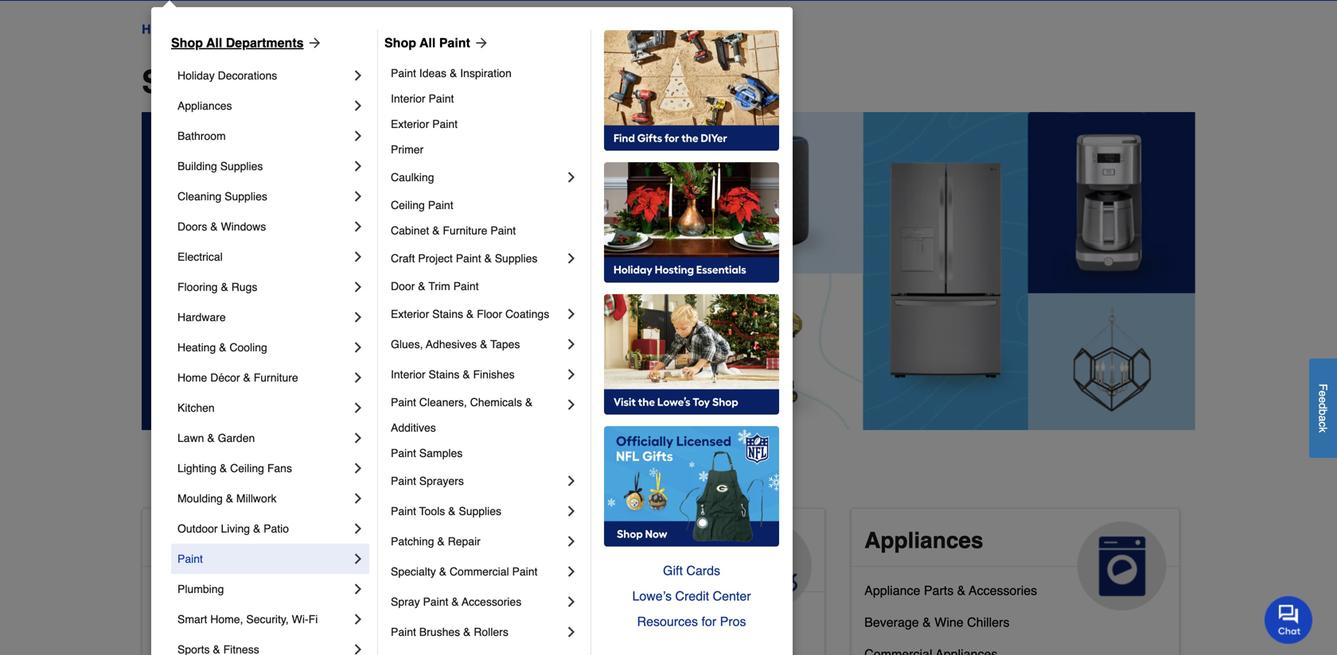 Task type: locate. For each thing, give the bounding box(es) containing it.
& inside craft project paint & supplies link
[[484, 252, 492, 265]]

heating
[[178, 342, 216, 354]]

0 vertical spatial appliances
[[178, 100, 232, 112]]

décor
[[210, 372, 240, 385]]

doors & windows link
[[178, 212, 350, 242]]

1 horizontal spatial furniture
[[443, 225, 488, 237]]

& right specialty
[[439, 566, 447, 579]]

electrical
[[178, 251, 223, 264]]

furniture up kitchen link
[[254, 372, 298, 385]]

stains up "cleaners,"
[[429, 369, 460, 381]]

exterior inside exterior paint link
[[391, 118, 429, 131]]

home décor & furniture link
[[178, 363, 350, 393]]

paint right spray
[[423, 596, 449, 609]]

& up paint brushes & rollers
[[452, 596, 459, 609]]

& right chemicals on the bottom left
[[525, 396, 533, 409]]

ceiling up 'millwork'
[[230, 463, 264, 475]]

accessible for accessible home
[[155, 529, 272, 554]]

1 e from the top
[[1317, 391, 1330, 397]]

paint up paint ideas & inspiration
[[439, 35, 470, 50]]

chevron right image for paint sprayers
[[564, 474, 580, 490]]

bathroom up smart home, security, wi-fi
[[220, 584, 275, 599]]

brushes
[[419, 627, 460, 639]]

furniture down resources
[[631, 641, 682, 656]]

1 exterior from the top
[[391, 118, 429, 131]]

d
[[1317, 403, 1330, 410]]

& left the "repair"
[[437, 536, 445, 549]]

& left rugs
[[221, 281, 228, 294]]

paint cleaners, chemicals & additives
[[391, 396, 536, 435]]

& inside exterior stains & floor coatings link
[[466, 308, 474, 321]]

accessories up chillers
[[969, 584, 1037, 599]]

commercial
[[450, 566, 509, 579]]

chevron right image for moulding & millwork
[[350, 491, 366, 507]]

0 vertical spatial accessible
[[155, 529, 272, 554]]

& inside paint ideas & inspiration link
[[450, 67, 457, 80]]

& left finishes
[[463, 369, 470, 381]]

& inside the cabinet & furniture paint link
[[432, 225, 440, 237]]

building supplies
[[178, 160, 263, 173]]

exterior down door
[[391, 308, 429, 321]]

ceiling paint
[[391, 199, 453, 212]]

0 vertical spatial appliances link
[[178, 91, 350, 121]]

living
[[221, 523, 250, 536]]

accessible
[[155, 529, 272, 554], [155, 584, 216, 599], [155, 616, 216, 630]]

& right houses,
[[619, 641, 628, 656]]

gift
[[663, 564, 683, 579]]

shop
[[171, 35, 203, 50], [385, 35, 416, 50]]

& left the wine
[[923, 616, 931, 630]]

chevron right image for building supplies
[[350, 158, 366, 174]]

0 vertical spatial exterior
[[391, 118, 429, 131]]

0 vertical spatial home
[[142, 22, 177, 37]]

animal & pet care image
[[723, 522, 812, 611]]

visit the lowe's toy shop. image
[[604, 295, 779, 416]]

paint brushes & rollers
[[391, 627, 509, 639]]

paint ideas & inspiration link
[[391, 61, 580, 86]]

& left "patio"
[[253, 523, 261, 536]]

paint samples
[[391, 447, 463, 460]]

appliances link down decorations on the left of the page
[[178, 91, 350, 121]]

1 horizontal spatial all
[[230, 64, 270, 100]]

2 vertical spatial furniture
[[631, 641, 682, 656]]

interior down 'glues,'
[[391, 369, 426, 381]]

1 shop from the left
[[171, 35, 203, 50]]

interior stains & finishes
[[391, 369, 515, 381]]

departments up exterior paint
[[279, 64, 473, 100]]

project
[[418, 252, 453, 265]]

pet beds, houses, & furniture link
[[510, 638, 682, 656]]

patching
[[391, 536, 434, 549]]

e up d at the bottom
[[1317, 391, 1330, 397]]

heating & cooling link
[[178, 333, 350, 363]]

all down shop all departments link at the top of page
[[230, 64, 270, 100]]

departments
[[191, 22, 264, 37], [226, 35, 304, 50], [279, 64, 473, 100]]

0 horizontal spatial shop
[[171, 35, 203, 50]]

chevron right image for paint
[[350, 552, 366, 568]]

& inside interior stains & finishes link
[[463, 369, 470, 381]]

2 vertical spatial accessible
[[155, 616, 216, 630]]

exterior inside exterior stains & floor coatings link
[[391, 308, 429, 321]]

& right doors
[[210, 221, 218, 233]]

tools
[[419, 506, 445, 518]]

0 vertical spatial furniture
[[443, 225, 488, 237]]

0 horizontal spatial furniture
[[254, 372, 298, 385]]

0 vertical spatial interior
[[391, 92, 426, 105]]

1 vertical spatial appliances link
[[852, 509, 1180, 611]]

plumbing
[[178, 584, 224, 596]]

& inside lighting & ceiling fans 'link'
[[220, 463, 227, 475]]

f e e d b a c k
[[1317, 384, 1330, 433]]

departments link
[[191, 20, 264, 39]]

all up holiday decorations
[[206, 35, 222, 50]]

b
[[1317, 410, 1330, 416]]

beverage & wine chillers
[[865, 616, 1010, 630]]

security,
[[246, 614, 289, 627]]

shop up holiday
[[171, 35, 203, 50]]

2 horizontal spatial furniture
[[631, 641, 682, 656]]

0 vertical spatial stains
[[432, 308, 463, 321]]

officially licensed n f l gifts. shop now. image
[[604, 427, 779, 548]]

chevron right image for holiday decorations
[[350, 68, 366, 84]]

interior up exterior paint
[[391, 92, 426, 105]]

beverage & wine chillers link
[[865, 612, 1010, 644]]

& right the parts
[[957, 584, 966, 599]]

cabinet & furniture paint
[[391, 225, 516, 237]]

pet inside animal & pet care
[[613, 529, 647, 554]]

kitchen
[[178, 402, 215, 415]]

appliances down holiday
[[178, 100, 232, 112]]

1 interior from the top
[[391, 92, 426, 105]]

chevron right image for flooring & rugs
[[350, 279, 366, 295]]

door
[[391, 280, 415, 293]]

ideas
[[419, 67, 447, 80]]

chevron right image for specialty & commercial paint
[[564, 564, 580, 580]]

chevron right image for heating & cooling
[[350, 340, 366, 356]]

&
[[450, 67, 457, 80], [210, 221, 218, 233], [432, 225, 440, 237], [484, 252, 492, 265], [418, 280, 426, 293], [221, 281, 228, 294], [466, 308, 474, 321], [480, 338, 488, 351], [219, 342, 226, 354], [463, 369, 470, 381], [243, 372, 251, 385], [525, 396, 533, 409], [207, 432, 215, 445], [220, 463, 227, 475], [226, 493, 233, 506], [448, 506, 456, 518], [253, 523, 261, 536], [590, 529, 607, 554], [437, 536, 445, 549], [439, 566, 447, 579], [957, 584, 966, 599], [452, 596, 459, 609], [923, 616, 931, 630], [463, 627, 471, 639], [619, 641, 628, 656]]

1 vertical spatial stains
[[429, 369, 460, 381]]

chevron right image
[[350, 68, 366, 84], [350, 158, 366, 174], [564, 170, 580, 185], [350, 249, 366, 265], [564, 307, 580, 322], [350, 310, 366, 326], [350, 340, 366, 356], [350, 370, 366, 386], [564, 397, 580, 413], [350, 400, 366, 416], [350, 521, 366, 537], [564, 534, 580, 550], [350, 552, 366, 568], [564, 564, 580, 580], [564, 595, 580, 611], [350, 642, 366, 656]]

exterior up primer
[[391, 118, 429, 131]]

accessible down moulding
[[155, 529, 272, 554]]

shop all paint link
[[385, 33, 489, 53]]

pet left 'beds,'
[[510, 641, 529, 656]]

supplies up windows
[[225, 190, 267, 203]]

accessible up smart
[[155, 584, 216, 599]]

exterior for exterior paint
[[391, 118, 429, 131]]

interior
[[391, 92, 426, 105], [391, 369, 426, 381]]

& left floor
[[466, 308, 474, 321]]

2 vertical spatial home
[[278, 529, 340, 554]]

1 horizontal spatial appliances
[[865, 529, 984, 554]]

furniture up craft project paint & supplies
[[443, 225, 488, 237]]

& inside doors & windows link
[[210, 221, 218, 233]]

& left trim at the top
[[418, 280, 426, 293]]

holiday decorations link
[[178, 61, 350, 91]]

paint down interior paint
[[432, 118, 458, 131]]

& right lawn
[[207, 432, 215, 445]]

flooring
[[178, 281, 218, 294]]

home inside 'link'
[[178, 372, 207, 385]]

0 vertical spatial pet
[[613, 529, 647, 554]]

1 vertical spatial furniture
[[254, 372, 298, 385]]

doors & windows
[[178, 221, 266, 233]]

0 horizontal spatial all
[[206, 35, 222, 50]]

departments for shop
[[279, 64, 473, 100]]

chevron right image for lawn & garden
[[350, 431, 366, 447]]

& inside moulding & millwork link
[[226, 493, 233, 506]]

1 vertical spatial accessible
[[155, 584, 216, 599]]

arrow right image
[[304, 35, 323, 51]]

lighting & ceiling fans
[[178, 463, 292, 475]]

chevron right image for bathroom
[[350, 128, 366, 144]]

ceiling up cabinet
[[391, 199, 425, 212]]

1 vertical spatial interior
[[391, 369, 426, 381]]

& right animal
[[590, 529, 607, 554]]

shop up paint ideas & inspiration
[[385, 35, 416, 50]]

& left cooling
[[219, 342, 226, 354]]

building
[[178, 160, 217, 173]]

home link
[[142, 20, 177, 39]]

& right the ideas
[[450, 67, 457, 80]]

2 horizontal spatial all
[[420, 35, 436, 50]]

bathroom up building
[[178, 130, 226, 143]]

0 horizontal spatial appliances
[[178, 100, 232, 112]]

2 interior from the top
[[391, 369, 426, 381]]

0 horizontal spatial ceiling
[[230, 463, 264, 475]]

credit
[[675, 590, 709, 604]]

moulding
[[178, 493, 223, 506]]

1 vertical spatial home
[[178, 372, 207, 385]]

holiday decorations
[[178, 69, 277, 82]]

chevron right image for patching & repair
[[564, 534, 580, 550]]

spray
[[391, 596, 420, 609]]

building supplies link
[[178, 151, 350, 182]]

supplies up cleaning supplies
[[220, 160, 263, 173]]

home for home
[[142, 22, 177, 37]]

shop all departments
[[171, 35, 304, 50]]

& right cabinet
[[432, 225, 440, 237]]

e up b
[[1317, 397, 1330, 403]]

accessible home link
[[143, 509, 470, 611]]

all up the ideas
[[420, 35, 436, 50]]

departments up holiday decorations
[[191, 22, 264, 37]]

& right décor
[[243, 372, 251, 385]]

shop for shop all paint
[[385, 35, 416, 50]]

1 vertical spatial exterior
[[391, 308, 429, 321]]

& left 'rollers'
[[463, 627, 471, 639]]

chevron right image for electrical
[[350, 249, 366, 265]]

accessible home
[[155, 529, 340, 554]]

paint down outdoor at bottom
[[178, 553, 203, 566]]

lawn
[[178, 432, 204, 445]]

cleaning supplies link
[[178, 182, 350, 212]]

supplies for building supplies
[[220, 160, 263, 173]]

& right lighting
[[220, 463, 227, 475]]

2 accessible from the top
[[155, 584, 216, 599]]

supplies up the pet beds, houses, & furniture link at the bottom
[[567, 609, 615, 624]]

heating & cooling
[[178, 342, 267, 354]]

wine
[[935, 616, 964, 630]]

1 vertical spatial ceiling
[[230, 463, 264, 475]]

cooling
[[230, 342, 267, 354]]

1 horizontal spatial shop
[[385, 35, 416, 50]]

0 vertical spatial ceiling
[[391, 199, 425, 212]]

1 horizontal spatial ceiling
[[391, 199, 425, 212]]

appliances up the parts
[[865, 529, 984, 554]]

outdoor living & patio
[[178, 523, 289, 536]]

plumbing link
[[178, 575, 350, 605]]

resources for pros link
[[604, 610, 779, 635]]

paint down "cabinet & furniture paint"
[[456, 252, 481, 265]]

1 horizontal spatial accessories
[[969, 584, 1037, 599]]

stains down trim at the top
[[432, 308, 463, 321]]

millwork
[[236, 493, 277, 506]]

accessories up 'rollers'
[[462, 596, 522, 609]]

specialty & commercial paint
[[391, 566, 538, 579]]

departments up holiday decorations link
[[226, 35, 304, 50]]

tapes
[[491, 338, 520, 351]]

1 horizontal spatial pet
[[613, 529, 647, 554]]

paint down spray
[[391, 627, 416, 639]]

pet
[[613, 529, 647, 554], [510, 641, 529, 656]]

patching & repair link
[[391, 527, 564, 557]]

exterior for exterior stains & floor coatings
[[391, 308, 429, 321]]

appliances link up chillers
[[852, 509, 1180, 611]]

home
[[142, 22, 177, 37], [178, 372, 207, 385], [278, 529, 340, 554]]

& inside beverage & wine chillers link
[[923, 616, 931, 630]]

chevron right image for outdoor living & patio
[[350, 521, 366, 537]]

pet up lowe's
[[613, 529, 647, 554]]

& left 'millwork'
[[226, 493, 233, 506]]

0 horizontal spatial pet
[[510, 641, 529, 656]]

0 horizontal spatial accessories
[[462, 596, 522, 609]]

& down the cabinet & furniture paint link at the top left of page
[[484, 252, 492, 265]]

2 shop from the left
[[385, 35, 416, 50]]

1 horizontal spatial home
[[178, 372, 207, 385]]

outdoor
[[178, 523, 218, 536]]

paint up additives
[[391, 396, 416, 409]]

chevron right image
[[350, 98, 366, 114], [350, 128, 366, 144], [350, 189, 366, 205], [350, 219, 366, 235], [564, 251, 580, 267], [350, 279, 366, 295], [564, 337, 580, 353], [564, 367, 580, 383], [350, 431, 366, 447], [350, 461, 366, 477], [564, 474, 580, 490], [350, 491, 366, 507], [564, 504, 580, 520], [350, 582, 366, 598], [350, 612, 366, 628], [564, 625, 580, 641]]

& right "tools"
[[448, 506, 456, 518]]

& inside outdoor living & patio link
[[253, 523, 261, 536]]

repair
[[448, 536, 481, 549]]

3 accessible from the top
[[155, 616, 216, 630]]

shop all departments link
[[171, 33, 323, 53]]

chevron right image for home décor & furniture
[[350, 370, 366, 386]]

chevron right image for paint brushes & rollers
[[564, 625, 580, 641]]

2 horizontal spatial home
[[278, 529, 340, 554]]

accessible down plumbing
[[155, 616, 216, 630]]

2 exterior from the top
[[391, 308, 429, 321]]

& left tapes
[[480, 338, 488, 351]]

& inside home décor & furniture 'link'
[[243, 372, 251, 385]]

f
[[1317, 384, 1330, 391]]

1 accessible from the top
[[155, 529, 272, 554]]

None search field
[[504, 0, 938, 3]]

0 horizontal spatial home
[[142, 22, 177, 37]]

1 vertical spatial pet
[[510, 641, 529, 656]]

spray paint & accessories link
[[391, 588, 564, 618]]

e
[[1317, 391, 1330, 397], [1317, 397, 1330, 403]]

chevron right image for paint cleaners, chemicals & additives
[[564, 397, 580, 413]]

stains for interior
[[429, 369, 460, 381]]

paint sprayers
[[391, 475, 464, 488]]



Task type: vqa. For each thing, say whether or not it's contained in the screenshot.
with to the left
no



Task type: describe. For each thing, give the bounding box(es) containing it.
chemicals
[[470, 396, 522, 409]]

decorations
[[218, 69, 277, 82]]

caulking
[[391, 171, 434, 184]]

inspiration
[[460, 67, 512, 80]]

accessible bathroom link
[[155, 580, 275, 612]]

chevron right image for glues, adhesives & tapes
[[564, 337, 580, 353]]

rugs
[[231, 281, 257, 294]]

find gifts for the diyer. image
[[604, 30, 779, 151]]

chevron right image for spray paint & accessories
[[564, 595, 580, 611]]

glues,
[[391, 338, 423, 351]]

paint down additives
[[391, 447, 416, 460]]

paint left the ideas
[[391, 67, 416, 80]]

exterior paint
[[391, 118, 458, 131]]

enjoy savings year-round. no matter what you're shopping for, find what you need at a great price. image
[[142, 112, 1196, 431]]

chevron right image for smart home, security, wi-fi
[[350, 612, 366, 628]]

interior stains & finishes link
[[391, 360, 564, 390]]

paint down ceiling paint link
[[491, 225, 516, 237]]

paint tools & supplies
[[391, 506, 502, 518]]

& inside spray paint & accessories link
[[452, 596, 459, 609]]

& inside specialty & commercial paint link
[[439, 566, 447, 579]]

accessories for appliance parts & accessories
[[969, 584, 1037, 599]]

& inside patching & repair link
[[437, 536, 445, 549]]

holiday hosting essentials. image
[[604, 162, 779, 283]]

departments for shop
[[226, 35, 304, 50]]

0 vertical spatial bathroom
[[178, 130, 226, 143]]

lowe's credit center link
[[604, 584, 779, 610]]

bedroom
[[220, 616, 271, 630]]

rollers
[[474, 627, 509, 639]]

shop
[[142, 64, 221, 100]]

shop all departments
[[142, 64, 473, 100]]

samples
[[419, 447, 463, 460]]

trim
[[429, 280, 450, 293]]

paint tools & supplies link
[[391, 497, 564, 527]]

chillers
[[967, 616, 1010, 630]]

adhesives
[[426, 338, 477, 351]]

accessible for accessible bedroom
[[155, 616, 216, 630]]

& inside appliance parts & accessories link
[[957, 584, 966, 599]]

animal & pet care
[[510, 529, 647, 580]]

exterior paint link
[[391, 111, 580, 137]]

& inside heating & cooling link
[[219, 342, 226, 354]]

paint samples link
[[391, 441, 580, 467]]

interior for interior stains & finishes
[[391, 369, 426, 381]]

finishes
[[473, 369, 515, 381]]

paint down the paint samples
[[391, 475, 416, 488]]

shop for shop all departments
[[171, 35, 203, 50]]

pros
[[720, 615, 746, 630]]

interior for interior paint
[[391, 92, 426, 105]]

0 horizontal spatial appliances link
[[178, 91, 350, 121]]

c
[[1317, 422, 1330, 428]]

all for shop all paint
[[420, 35, 436, 50]]

lighting
[[178, 463, 217, 475]]

holiday
[[178, 69, 215, 82]]

for
[[702, 615, 717, 630]]

& inside flooring & rugs link
[[221, 281, 228, 294]]

craft project paint & supplies link
[[391, 244, 564, 274]]

chevron right image for appliances
[[350, 98, 366, 114]]

& inside lawn & garden link
[[207, 432, 215, 445]]

paint down animal
[[512, 566, 538, 579]]

paint right trim at the top
[[453, 280, 479, 293]]

accessible for accessible bathroom
[[155, 584, 216, 599]]

cards
[[687, 564, 720, 579]]

exterior stains & floor coatings
[[391, 308, 549, 321]]

lawn & garden link
[[178, 424, 350, 454]]

patio
[[264, 523, 289, 536]]

flooring & rugs
[[178, 281, 257, 294]]

lowe's credit center
[[632, 590, 751, 604]]

patching & repair
[[391, 536, 481, 549]]

chevron right image for caulking
[[564, 170, 580, 185]]

cabinet & furniture paint link
[[391, 218, 580, 244]]

accessible home image
[[368, 522, 457, 611]]

paint down the ideas
[[429, 92, 454, 105]]

accessible bedroom
[[155, 616, 271, 630]]

1 horizontal spatial appliances link
[[852, 509, 1180, 611]]

accessible bathroom
[[155, 584, 275, 599]]

k
[[1317, 428, 1330, 433]]

paint link
[[178, 545, 350, 575]]

chevron right image for kitchen
[[350, 400, 366, 416]]

home for home décor & furniture
[[178, 372, 207, 385]]

appliance parts & accessories
[[865, 584, 1037, 599]]

stains for exterior
[[432, 308, 463, 321]]

cleaning
[[178, 190, 222, 203]]

& inside the pet beds, houses, & furniture link
[[619, 641, 628, 656]]

accessible bedroom link
[[155, 612, 271, 644]]

fi
[[309, 614, 318, 627]]

paint sprayers link
[[391, 467, 564, 497]]

interior paint link
[[391, 86, 580, 111]]

lowe's
[[632, 590, 672, 604]]

smart home, security, wi-fi link
[[178, 605, 350, 635]]

beverage
[[865, 616, 919, 630]]

supplies up patching & repair link
[[459, 506, 502, 518]]

2 e from the top
[[1317, 397, 1330, 403]]

paint up "cabinet & furniture paint"
[[428, 199, 453, 212]]

paint inside paint cleaners, chemicals & additives
[[391, 396, 416, 409]]

chevron right image for paint tools & supplies
[[564, 504, 580, 520]]

supplies for cleaning supplies
[[225, 190, 267, 203]]

electrical link
[[178, 242, 350, 272]]

ceiling inside 'link'
[[230, 463, 264, 475]]

paint ideas & inspiration
[[391, 67, 512, 80]]

kitchen link
[[178, 393, 350, 424]]

additives
[[391, 422, 436, 435]]

animal & pet care link
[[497, 509, 825, 611]]

beds,
[[533, 641, 565, 656]]

lighting & ceiling fans link
[[178, 454, 350, 484]]

chevron right image for doors & windows
[[350, 219, 366, 235]]

supplies for livestock supplies
[[567, 609, 615, 624]]

flooring & rugs link
[[178, 272, 350, 303]]

wi-
[[292, 614, 309, 627]]

bathroom link
[[178, 121, 350, 151]]

ceiling paint link
[[391, 193, 580, 218]]

all for shop all departments
[[230, 64, 270, 100]]

1 vertical spatial bathroom
[[220, 584, 275, 599]]

arrow right image
[[470, 35, 489, 51]]

all for shop all departments
[[206, 35, 222, 50]]

& inside paint tools & supplies link
[[448, 506, 456, 518]]

chevron right image for craft project paint & supplies
[[564, 251, 580, 267]]

& inside glues, adhesives & tapes link
[[480, 338, 488, 351]]

appliances image
[[1078, 522, 1167, 611]]

supplies down the cabinet & furniture paint link at the top left of page
[[495, 252, 538, 265]]

& inside animal & pet care
[[590, 529, 607, 554]]

accessories for spray paint & accessories
[[462, 596, 522, 609]]

pet inside the pet beds, houses, & furniture link
[[510, 641, 529, 656]]

livestock supplies
[[510, 609, 615, 624]]

paint brushes & rollers link
[[391, 618, 564, 648]]

smart home, security, wi-fi
[[178, 614, 318, 627]]

door & trim paint link
[[391, 274, 580, 299]]

chevron right image for interior stains & finishes
[[564, 367, 580, 383]]

primer
[[391, 143, 424, 156]]

center
[[713, 590, 751, 604]]

chevron right image for hardware
[[350, 310, 366, 326]]

furniture inside 'link'
[[254, 372, 298, 385]]

resources for pros
[[637, 615, 746, 630]]

& inside paint cleaners, chemicals & additives
[[525, 396, 533, 409]]

& inside paint brushes & rollers link
[[463, 627, 471, 639]]

sprayers
[[419, 475, 464, 488]]

paint left "tools"
[[391, 506, 416, 518]]

moulding & millwork link
[[178, 484, 350, 514]]

home,
[[210, 614, 243, 627]]

exterior stains & floor coatings link
[[391, 299, 564, 330]]

chevron right image for lighting & ceiling fans
[[350, 461, 366, 477]]

chevron right image for plumbing
[[350, 582, 366, 598]]

doors
[[178, 221, 207, 233]]

chevron right image for exterior stains & floor coatings
[[564, 307, 580, 322]]

animal
[[510, 529, 584, 554]]

chat invite button image
[[1265, 596, 1314, 645]]

& inside door & trim paint link
[[418, 280, 426, 293]]

1 vertical spatial appliances
[[865, 529, 984, 554]]

livestock supplies link
[[510, 606, 615, 638]]

chevron right image for cleaning supplies
[[350, 189, 366, 205]]

garden
[[218, 432, 255, 445]]



